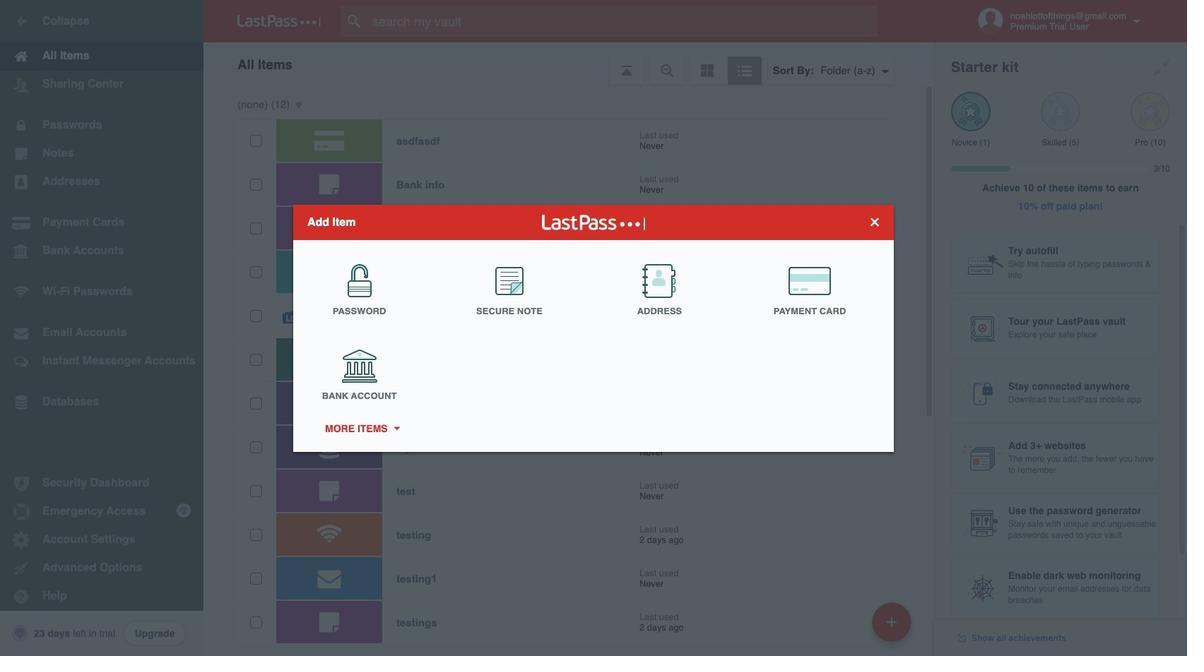 Task type: locate. For each thing, give the bounding box(es) containing it.
dialog
[[293, 205, 894, 452]]

vault options navigation
[[204, 42, 934, 85]]

new item image
[[887, 617, 897, 627]]

main navigation navigation
[[0, 0, 204, 657]]

Search search field
[[341, 6, 905, 37]]

new item navigation
[[867, 599, 920, 657]]



Task type: vqa. For each thing, say whether or not it's contained in the screenshot.
text field
no



Task type: describe. For each thing, give the bounding box(es) containing it.
lastpass image
[[237, 15, 321, 28]]

search my vault text field
[[341, 6, 905, 37]]

caret right image
[[392, 427, 402, 430]]



